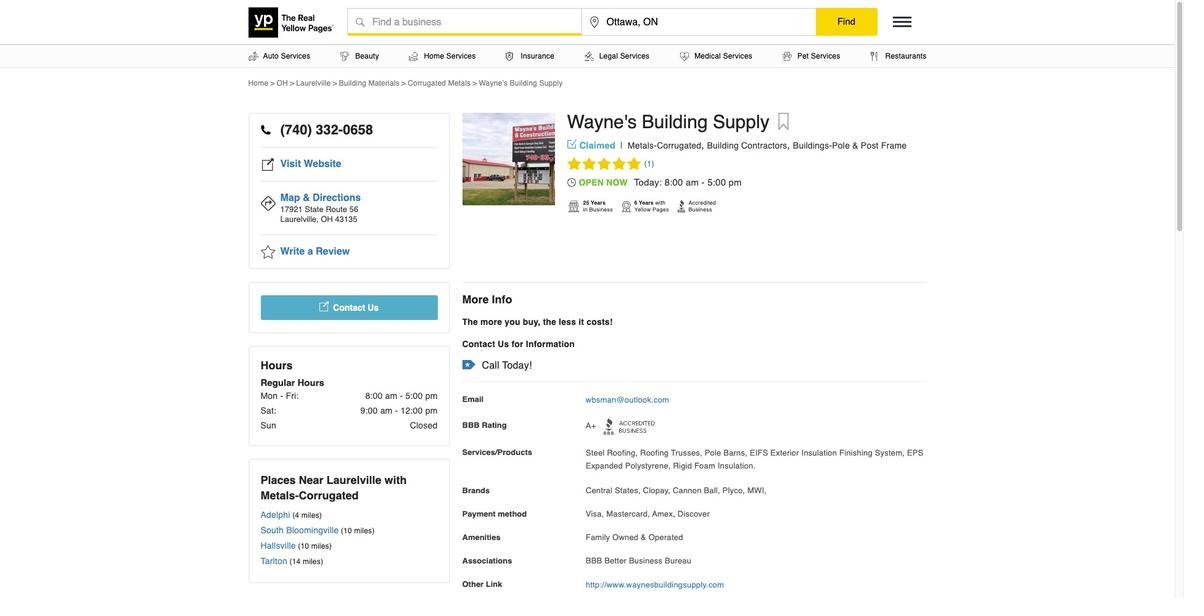 Task type: vqa. For each thing, say whether or not it's contained in the screenshot.
'Stanford'
no



Task type: locate. For each thing, give the bounding box(es) containing it.
bbb left rating
[[462, 421, 480, 430]]

a+ link
[[586, 418, 655, 435]]

(10 down south bloomingville link
[[298, 542, 309, 551]]

laurelville inside breadcrumbs navigation
[[296, 79, 331, 88]]

business right in
[[590, 207, 613, 213]]

regular hours
[[261, 378, 324, 388]]

write a review
[[280, 246, 350, 257]]

1 horizontal spatial wayne's building supply
[[567, 111, 770, 133]]

1 horizontal spatial oh
[[321, 215, 333, 224]]

insulation right exterior
[[802, 448, 837, 458]]

supply up building contractors link
[[713, 111, 770, 133]]

yp image left 6
[[621, 200, 631, 214]]

services right legal
[[620, 52, 650, 60]]

tarlton
[[261, 556, 287, 566]]

wayne's down browse insurance image
[[479, 79, 508, 88]]

0 horizontal spatial bbb
[[462, 421, 480, 430]]

costs!
[[587, 317, 613, 327]]

expanded
[[586, 461, 623, 470]]

1 services from the left
[[281, 52, 310, 60]]

call today!
[[482, 360, 532, 371]]

- up the accredited
[[702, 177, 705, 188]]

pole up foam
[[705, 448, 721, 458]]

for
[[512, 339, 524, 349]]

services
[[281, 52, 310, 60], [447, 52, 476, 60], [620, 52, 650, 60], [723, 52, 753, 60], [811, 52, 841, 60]]

building materials
[[339, 79, 400, 88]]

building materials link
[[339, 79, 400, 88]]

0 vertical spatial bbb
[[462, 421, 480, 430]]

& up state
[[303, 192, 310, 204]]

0 horizontal spatial 8:00
[[366, 391, 383, 401]]

corrugated down home
[[408, 79, 446, 88]]

building down browse beauty image
[[339, 79, 366, 88]]

rating
[[482, 421, 507, 430]]

0 horizontal spatial metals-
[[261, 489, 299, 502]]

system,
[[875, 448, 905, 458]]

wbsman@outlook.com
[[586, 395, 669, 405]]

1 years from the left
[[591, 200, 606, 206]]

services right 'auto' on the left of page
[[281, 52, 310, 60]]

0 vertical spatial oh
[[277, 79, 288, 88]]

years right 25 at the left of the page
[[591, 200, 606, 206]]

- up 9:00 am - 12:00 pm
[[400, 391, 403, 401]]

it
[[579, 317, 584, 327]]

pages
[[653, 207, 669, 213]]

2 horizontal spatial corrugated
[[657, 141, 702, 151]]

building inside metals-corrugated , building contractors , buildings-pole & post frame
[[707, 141, 739, 151]]

tarlton link
[[261, 556, 287, 566]]

years inside 25 years in business
[[591, 200, 606, 206]]

supply
[[539, 79, 563, 88], [713, 111, 770, 133]]

bbb for bbb rating
[[462, 421, 480, 430]]

eps
[[907, 448, 924, 458]]

0 vertical spatial 5:00
[[708, 177, 726, 188]]

am up 9:00 am - 12:00 pm
[[385, 391, 398, 401]]

1 horizontal spatial hours
[[298, 378, 324, 388]]

business inside accredited business
[[689, 207, 712, 213]]

associations
[[462, 557, 512, 566]]

1 vertical spatial contact
[[462, 339, 495, 349]]

0 vertical spatial us
[[368, 303, 379, 313]]

laurelville right the oh link
[[296, 79, 331, 88]]

wayne's building supply
[[479, 79, 563, 88], [567, 111, 770, 133]]

0 vertical spatial laurelville
[[296, 79, 331, 88]]

supply down insurance
[[539, 79, 563, 88]]

1 vertical spatial corrugated
[[657, 141, 702, 151]]

3 services from the left
[[620, 52, 650, 60]]

building up metals-corrugated 'link'
[[642, 111, 708, 133]]

building left contractors
[[707, 141, 739, 151]]

bloomingville
[[286, 526, 339, 535]]

business down the accredited
[[689, 207, 712, 213]]

wayne's building supply inside breadcrumbs navigation
[[479, 79, 563, 88]]

1 vertical spatial wayne's
[[567, 111, 637, 133]]

0 vertical spatial corrugated
[[408, 79, 446, 88]]

am up the accredited
[[686, 177, 699, 188]]

2 horizontal spatial &
[[853, 141, 859, 151]]

5:00 up 12:00
[[406, 391, 423, 401]]

visit website link
[[261, 148, 438, 182]]

0 horizontal spatial 5:00
[[406, 391, 423, 401]]

0 vertical spatial wayne's building supply
[[479, 79, 563, 88]]

central
[[586, 486, 613, 496]]

2 vertical spatial pm
[[425, 406, 438, 416]]

9:00 am - 12:00 pm
[[361, 406, 438, 416]]

email
[[462, 395, 484, 404]]

roofing,
[[607, 448, 638, 458]]

0 vertical spatial supply
[[539, 79, 563, 88]]

corrugated inside places near laurelville with metals-corrugated
[[299, 489, 359, 502]]

places near laurelville with metals-corrugated
[[261, 474, 407, 502]]

breadcrumbs navigation
[[248, 78, 927, 88]]

wayne's building supply down browse insurance image
[[479, 79, 563, 88]]

pm for 9:00 am - 12:00 pm
[[425, 406, 438, 416]]

in
[[583, 207, 588, 213]]

wayne's building supply up metals-corrugated 'link'
[[567, 111, 770, 133]]

yp image for yellow pages
[[621, 200, 631, 214]]

9:00
[[361, 406, 378, 416]]

corrugated up open now today: 8:00 am - 5:00 pm
[[657, 141, 702, 151]]

1 vertical spatial (10
[[298, 542, 309, 551]]

browse legal services image
[[585, 52, 594, 61]]

years for business
[[591, 200, 606, 206]]

with inside places near laurelville with metals-corrugated
[[385, 474, 407, 487]]

browse pet services image
[[783, 52, 792, 61]]

&
[[853, 141, 859, 151], [303, 192, 310, 204], [641, 533, 647, 543]]

amenities
[[462, 533, 501, 543]]

2 vertical spatial corrugated
[[299, 489, 359, 502]]

2 horizontal spatial ,
[[788, 140, 790, 151]]

owned
[[613, 533, 639, 543]]

yp image left accredited business
[[678, 200, 686, 213]]

1 horizontal spatial pole
[[832, 141, 850, 151]]

us for contact us
[[368, 303, 379, 313]]

1 vertical spatial am
[[385, 391, 398, 401]]

insulation
[[802, 448, 837, 458], [718, 461, 754, 470]]

corrugated metals
[[408, 79, 471, 88]]

5 services from the left
[[811, 52, 841, 60]]

services right medical
[[723, 52, 753, 60]]

0 horizontal spatial with
[[385, 474, 407, 487]]

0 horizontal spatial &
[[303, 192, 310, 204]]

1 horizontal spatial corrugated
[[408, 79, 446, 88]]

1 horizontal spatial years
[[639, 200, 654, 206]]

& left post
[[853, 141, 859, 151]]

pm
[[729, 177, 742, 188], [425, 391, 438, 401], [425, 406, 438, 416]]

(1) link
[[567, 157, 655, 171]]

2 horizontal spatial business
[[689, 207, 712, 213]]

0 horizontal spatial (10
[[298, 542, 309, 551]]

bbb left better
[[586, 557, 602, 566]]

pole inside metals-corrugated , building contractors , buildings-pole & post frame
[[832, 141, 850, 151]]

1 vertical spatial with
[[385, 474, 407, 487]]

1 vertical spatial 5:00
[[406, 391, 423, 401]]

1 vertical spatial supply
[[713, 111, 770, 133]]

1 horizontal spatial bbb
[[586, 557, 602, 566]]

am for 8:00 am - 5:00 pm
[[385, 391, 398, 401]]

more
[[481, 317, 502, 327]]

0 vertical spatial &
[[853, 141, 859, 151]]

polystyrene,
[[625, 461, 671, 470]]

1 vertical spatial laurelville
[[327, 474, 382, 487]]

1 vertical spatial oh
[[321, 215, 333, 224]]

0 vertical spatial pole
[[832, 141, 850, 151]]

17921
[[280, 205, 303, 214]]

0 horizontal spatial business
[[590, 207, 613, 213]]

(4
[[293, 511, 299, 520]]

1 horizontal spatial supply
[[713, 111, 770, 133]]

rigid
[[673, 461, 692, 470]]

8:00 am - 5:00 pm
[[366, 391, 438, 401]]

visa,
[[586, 510, 604, 519]]

25 years in business
[[583, 200, 613, 213]]

pole left post
[[832, 141, 850, 151]]

wayne's up claimed
[[567, 111, 637, 133]]

building
[[339, 79, 366, 88], [510, 79, 537, 88], [642, 111, 708, 133], [707, 141, 739, 151]]

buy,
[[523, 317, 541, 327]]

oh down route
[[321, 215, 333, 224]]

0 horizontal spatial corrugated
[[299, 489, 359, 502]]

us
[[368, 303, 379, 313], [498, 339, 509, 349]]

0 horizontal spatial insulation
[[718, 461, 754, 470]]

miles) down bloomingville
[[311, 542, 332, 551]]

1 horizontal spatial metals-
[[628, 141, 657, 151]]

oh inside breadcrumbs navigation
[[277, 79, 288, 88]]

1 vertical spatial insulation
[[718, 461, 754, 470]]

near
[[299, 474, 324, 487]]

0 vertical spatial (10
[[341, 527, 352, 535]]

1 vertical spatial &
[[303, 192, 310, 204]]

services for home services
[[447, 52, 476, 60]]

call
[[482, 360, 500, 371]]

1 horizontal spatial with
[[655, 200, 666, 206]]

home link
[[248, 79, 269, 88]]

am right 9:00
[[380, 406, 393, 416]]

, left eifs
[[745, 448, 748, 458]]

oh inside map & directions 17921 state route 56 laurelville, oh 43135
[[321, 215, 333, 224]]

- left 12:00
[[395, 406, 398, 416]]

(10 right bloomingville
[[341, 527, 352, 535]]

, left buildings-
[[788, 140, 790, 151]]

hours up regular
[[261, 359, 293, 372]]

4 services from the left
[[723, 52, 753, 60]]

info
[[492, 293, 512, 306]]

0 horizontal spatial contact
[[333, 303, 365, 313]]

corrugated
[[408, 79, 446, 88], [657, 141, 702, 151], [299, 489, 359, 502]]

other link
[[462, 580, 502, 589]]

supply inside breadcrumbs navigation
[[539, 79, 563, 88]]

0 horizontal spatial us
[[368, 303, 379, 313]]

browse beauty image
[[341, 52, 349, 61]]

wayne's inside breadcrumbs navigation
[[479, 79, 508, 88]]

auto
[[263, 52, 279, 60]]

bbb
[[462, 421, 480, 430], [586, 557, 602, 566]]

0 horizontal spatial oh
[[277, 79, 288, 88]]

services right pet
[[811, 52, 841, 60]]

regular
[[261, 378, 295, 388]]

services for legal services
[[620, 52, 650, 60]]

miles)
[[302, 511, 322, 520], [354, 527, 375, 535], [311, 542, 332, 551], [303, 558, 323, 566]]

corrugated down near
[[299, 489, 359, 502]]

25
[[583, 200, 589, 206]]

1 vertical spatial pm
[[425, 391, 438, 401]]

0 horizontal spatial hours
[[261, 359, 293, 372]]

steel roofing, roofing trusses, pole barns ,
[[586, 448, 750, 458]]

0 vertical spatial wayne's
[[479, 79, 508, 88]]

contact us
[[333, 303, 379, 313]]

now
[[606, 178, 628, 188]]

us left for
[[498, 339, 509, 349]]

8:00 right today:
[[665, 177, 683, 188]]

insulation down the barns
[[718, 461, 754, 470]]

1 horizontal spatial contact
[[462, 339, 495, 349]]

0 horizontal spatial wayne's building supply
[[479, 79, 563, 88]]

today!
[[502, 360, 532, 371]]

metals-corrugated link
[[628, 141, 702, 151]]

1 horizontal spatial 8:00
[[665, 177, 683, 188]]

contact down the
[[462, 339, 495, 349]]

0 vertical spatial metals-
[[628, 141, 657, 151]]

metals
[[448, 79, 471, 88]]

0 horizontal spatial supply
[[539, 79, 563, 88]]

0 vertical spatial contact
[[333, 303, 365, 313]]

oh right home link
[[277, 79, 288, 88]]

2 years from the left
[[639, 200, 654, 206]]

1 horizontal spatial 5:00
[[708, 177, 726, 188]]

(740) 332-0658
[[280, 122, 373, 138]]

& right owned
[[641, 533, 647, 543]]

1 horizontal spatial yp image
[[678, 200, 686, 213]]

foam
[[695, 461, 716, 470]]

metals- up (1)
[[628, 141, 657, 151]]

0 horizontal spatial pole
[[705, 448, 721, 458]]

1 yp image from the left
[[621, 200, 631, 214]]

bbb for bbb better business bureau
[[586, 557, 602, 566]]

2 services from the left
[[447, 52, 476, 60]]

am
[[686, 177, 699, 188], [385, 391, 398, 401], [380, 406, 393, 416]]

1 vertical spatial hours
[[298, 378, 324, 388]]

0658
[[343, 122, 373, 138]]

adelphi link
[[261, 510, 290, 520]]

services right home
[[447, 52, 476, 60]]

link
[[486, 580, 502, 589]]

0 horizontal spatial years
[[591, 200, 606, 206]]

0 vertical spatial 8:00
[[665, 177, 683, 188]]

contact down write a review link
[[333, 303, 365, 313]]

with inside 6 years with yellow pages
[[655, 200, 666, 206]]

(14
[[290, 558, 301, 566]]

mon - fri:
[[261, 391, 299, 401]]

accredited business
[[689, 200, 716, 213]]

, left building contractors link
[[702, 140, 704, 151]]

yp image
[[621, 200, 631, 214], [678, 200, 686, 213]]

legal services
[[599, 52, 650, 60]]

us down write a review link
[[368, 303, 379, 313]]

0 vertical spatial with
[[655, 200, 666, 206]]

1 horizontal spatial (10
[[341, 527, 352, 535]]

services for pet services
[[811, 52, 841, 60]]

8:00 up 9:00
[[366, 391, 383, 401]]

0 vertical spatial insulation
[[802, 448, 837, 458]]

5:00 up the accredited
[[708, 177, 726, 188]]

http://www.waynesbuildingsupply.com
[[586, 581, 724, 590]]

1 vertical spatial bbb
[[586, 557, 602, 566]]

laurelville right near
[[327, 474, 382, 487]]

years up yellow on the top of the page
[[639, 200, 654, 206]]

building down browse insurance image
[[510, 79, 537, 88]]

hours up fri:
[[298, 378, 324, 388]]

1 horizontal spatial &
[[641, 533, 647, 543]]

business up http://www.waynesbuildingsupply.com at bottom
[[629, 557, 663, 566]]

claimed
[[580, 140, 616, 151]]

metals- down places
[[261, 489, 299, 502]]

0 horizontal spatial wayne's
[[479, 79, 508, 88]]

1 vertical spatial metals-
[[261, 489, 299, 502]]

amex,
[[652, 510, 676, 519]]

1 horizontal spatial us
[[498, 339, 509, 349]]

corrugated inside breadcrumbs navigation
[[408, 79, 446, 88]]

years inside 6 years with yellow pages
[[639, 200, 654, 206]]

2 yp image from the left
[[678, 200, 686, 213]]

2 vertical spatial am
[[380, 406, 393, 416]]

0 horizontal spatial yp image
[[621, 200, 631, 214]]

1 vertical spatial us
[[498, 339, 509, 349]]

trusses,
[[671, 448, 703, 458]]

metals- inside metals-corrugated , building contractors , buildings-pole & post frame
[[628, 141, 657, 151]]



Task type: describe. For each thing, give the bounding box(es) containing it.
1 horizontal spatial business
[[629, 557, 663, 566]]

roofing
[[640, 448, 669, 458]]

south bloomingville link
[[261, 526, 339, 535]]

years for yellow
[[639, 200, 654, 206]]

(1)
[[644, 159, 655, 169]]

56
[[349, 205, 358, 214]]

closed
[[410, 421, 438, 431]]

eifs exterior insulation finishing system,  eps expanded polystyrene,  rigid foam insulation
[[586, 448, 924, 470]]

medical services
[[695, 52, 753, 60]]

- left fri:
[[280, 391, 283, 401]]

browse insurance image
[[506, 52, 513, 61]]

Find a business text field
[[348, 9, 581, 36]]

services for auto services
[[281, 52, 310, 60]]

43135
[[335, 215, 358, 224]]

write
[[280, 246, 305, 257]]

south
[[261, 526, 284, 535]]

ball,
[[704, 486, 720, 496]]

12:00
[[401, 406, 423, 416]]

yellow
[[635, 207, 651, 213]]

yp image
[[567, 200, 580, 214]]

website
[[304, 159, 341, 170]]

services/products
[[462, 448, 532, 457]]

payment method
[[462, 510, 527, 519]]

sun
[[261, 421, 276, 431]]

frame
[[881, 141, 907, 151]]

services for medical services
[[723, 52, 753, 60]]

1 horizontal spatial insulation
[[802, 448, 837, 458]]

mastercard,
[[607, 510, 650, 519]]

buildings-
[[793, 141, 832, 151]]

6
[[635, 200, 638, 206]]

open
[[579, 178, 604, 188]]

better
[[605, 557, 627, 566]]

browse medical services image
[[680, 52, 689, 61]]

family owned & operated
[[586, 533, 683, 543]]

(740) 332-0658 link
[[261, 114, 438, 148]]

contact for contact us
[[333, 303, 365, 313]]

miles) right (14
[[303, 558, 323, 566]]

am for 9:00 am - 12:00 pm
[[380, 406, 393, 416]]

contact for contact us for information
[[462, 339, 495, 349]]

0 vertical spatial pm
[[729, 177, 742, 188]]

fri:
[[286, 391, 299, 401]]

pm for 8:00 am - 5:00 pm
[[425, 391, 438, 401]]

cannon
[[673, 486, 702, 496]]

today:
[[634, 177, 662, 188]]

restaurants
[[886, 52, 927, 60]]

map
[[280, 192, 300, 204]]

browse home services image
[[409, 52, 419, 61]]

states,
[[615, 486, 641, 496]]

find
[[838, 16, 856, 27]]

finishing
[[840, 448, 873, 458]]

other
[[462, 580, 484, 589]]

yp image for business
[[678, 200, 686, 213]]

clopay,
[[643, 486, 671, 496]]

the real yellow pages logo image
[[248, 7, 335, 37]]

& inside metals-corrugated , building contractors , buildings-pole & post frame
[[853, 141, 859, 151]]

oh link
[[277, 79, 288, 88]]

materials
[[369, 79, 400, 88]]

browse auto services image
[[248, 52, 258, 61]]

contractors
[[742, 141, 788, 151]]

laurelville inside places near laurelville with metals-corrugated
[[327, 474, 382, 487]]

places
[[261, 474, 296, 487]]

pet
[[798, 52, 809, 60]]

a
[[308, 246, 313, 257]]

bbb better business bureau
[[586, 557, 692, 566]]

visa, mastercard, amex, discover
[[586, 510, 710, 519]]

route
[[326, 205, 347, 214]]

metals- inside places near laurelville with metals-corrugated
[[261, 489, 299, 502]]

contact us link
[[261, 296, 438, 320]]

visit
[[280, 159, 301, 170]]

find button
[[816, 8, 878, 35]]

steel
[[586, 448, 605, 458]]

us for contact us for information
[[498, 339, 509, 349]]

the
[[543, 317, 556, 327]]

hallsville
[[261, 541, 296, 551]]

bbb rating
[[462, 421, 507, 430]]

2 vertical spatial &
[[641, 533, 647, 543]]

1 vertical spatial pole
[[705, 448, 721, 458]]

1 horizontal spatial ,
[[745, 448, 748, 458]]

brands
[[462, 486, 490, 496]]

0 vertical spatial am
[[686, 177, 699, 188]]

a+
[[586, 421, 596, 430]]

eifs
[[750, 448, 768, 458]]

laurelville,
[[280, 215, 319, 224]]

state
[[305, 205, 324, 214]]

discover
[[678, 510, 710, 519]]

business inside 25 years in business
[[590, 207, 613, 213]]

buildings-pole & post frame link
[[793, 141, 907, 151]]

beauty
[[355, 52, 379, 60]]

0 vertical spatial hours
[[261, 359, 293, 372]]

Where? text field
[[582, 9, 816, 36]]

exterior
[[771, 448, 799, 458]]

.
[[754, 461, 756, 470]]

family
[[586, 533, 610, 543]]

1 horizontal spatial wayne's
[[567, 111, 637, 133]]

& inside map & directions 17921 state route 56 laurelville, oh 43135
[[303, 192, 310, 204]]

corrugated inside metals-corrugated , building contractors , buildings-pole & post frame
[[657, 141, 702, 151]]

miles) right bloomingville
[[354, 527, 375, 535]]

0 horizontal spatial ,
[[702, 140, 704, 151]]

more
[[462, 293, 489, 306]]

miles) up bloomingville
[[302, 511, 322, 520]]

home
[[248, 79, 269, 88]]

mon
[[261, 391, 278, 401]]

auto services
[[263, 52, 310, 60]]

1 vertical spatial 8:00
[[366, 391, 383, 401]]

browse restaurants image
[[871, 52, 878, 61]]

1 vertical spatial wayne's building supply
[[567, 111, 770, 133]]

mwi,
[[748, 486, 767, 496]]



